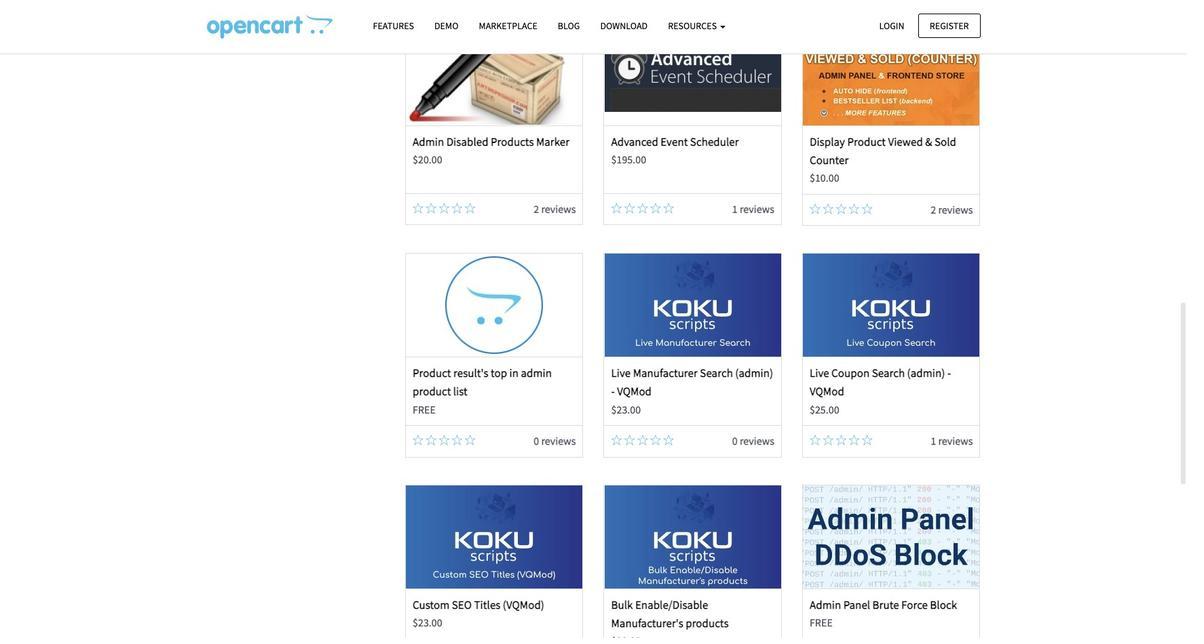 Task type: locate. For each thing, give the bounding box(es) containing it.
advanced event scheduler image
[[605, 22, 781, 125]]

vqmod for manufacturer
[[617, 385, 652, 400]]

1 live from the left
[[611, 366, 631, 381]]

admin up $20.00
[[413, 134, 444, 149]]

$25.00
[[810, 403, 840, 417]]

1 horizontal spatial product
[[848, 134, 886, 149]]

1 vertical spatial product
[[413, 366, 451, 381]]

vqmod inside live manufacturer search (admin) - vqmod $23.00
[[617, 385, 652, 400]]

live
[[611, 366, 631, 381], [810, 366, 829, 381]]

star light o image
[[413, 203, 424, 214], [426, 203, 437, 214], [465, 203, 476, 214], [637, 203, 648, 214], [823, 203, 834, 214], [836, 203, 847, 214], [849, 203, 860, 214], [426, 435, 437, 446], [452, 435, 463, 446], [465, 435, 476, 446], [611, 435, 622, 446], [624, 435, 635, 446], [637, 435, 648, 446], [664, 435, 674, 446], [849, 435, 860, 446]]

demo
[[435, 20, 459, 32]]

0 down admin
[[534, 435, 539, 448]]

0 horizontal spatial 1 reviews
[[732, 202, 775, 216]]

admin panel brute force block image
[[803, 486, 980, 589]]

1 horizontal spatial 1
[[931, 435, 936, 448]]

2 vqmod from the left
[[810, 385, 844, 400]]

reviews
[[541, 202, 576, 216], [740, 202, 775, 216], [939, 203, 973, 216], [541, 435, 576, 448], [740, 435, 775, 448], [939, 435, 973, 448]]

advanced event scheduler link
[[611, 134, 739, 149]]

live left manufacturer
[[611, 366, 631, 381]]

$23.00 down manufacturer
[[611, 403, 641, 417]]

1 horizontal spatial search
[[872, 366, 905, 381]]

2 0 from the left
[[732, 435, 738, 448]]

0 horizontal spatial product
[[413, 366, 451, 381]]

admin inside admin disabled products marker $20.00
[[413, 134, 444, 149]]

1 horizontal spatial live
[[810, 366, 829, 381]]

0 vertical spatial 1
[[732, 202, 738, 216]]

1 horizontal spatial $23.00
[[611, 403, 641, 417]]

0 horizontal spatial admin
[[413, 134, 444, 149]]

1 horizontal spatial 1 reviews
[[931, 435, 973, 448]]

search inside live coupon search (admin) - vqmod $25.00
[[872, 366, 905, 381]]

$23.00 inside live manufacturer search (admin) - vqmod $23.00
[[611, 403, 641, 417]]

search inside live manufacturer search (admin) - vqmod $23.00
[[700, 366, 733, 381]]

reviews for product result's top in admin product list
[[541, 435, 576, 448]]

marketplace
[[479, 20, 538, 32]]

0 vertical spatial product
[[848, 134, 886, 149]]

1 vertical spatial admin
[[810, 598, 841, 613]]

2 0 reviews from the left
[[732, 435, 775, 448]]

$23.00 down custom
[[413, 616, 442, 630]]

product inside display product viewed & sold counter $10.00
[[848, 134, 886, 149]]

seo
[[452, 598, 472, 613]]

product
[[848, 134, 886, 149], [413, 366, 451, 381]]

0 horizontal spatial -
[[611, 385, 615, 400]]

0 down live manufacturer search (admin) - vqmod $23.00
[[732, 435, 738, 448]]

0 reviews
[[534, 435, 576, 448], [732, 435, 775, 448]]

admin panel brute force block free
[[810, 598, 957, 630]]

features
[[373, 20, 414, 32]]

2
[[534, 202, 539, 216], [931, 203, 936, 216]]

1 0 from the left
[[534, 435, 539, 448]]

panel
[[844, 598, 870, 613]]

product
[[413, 385, 451, 400]]

product inside product result's top in admin product list free
[[413, 366, 451, 381]]

blog
[[558, 20, 580, 32]]

2 reviews for display product viewed & sold counter
[[931, 203, 973, 216]]

advanced
[[611, 134, 658, 149]]

enable/disable
[[635, 598, 708, 613]]

product left viewed at the right top of the page
[[848, 134, 886, 149]]

result's
[[453, 366, 489, 381]]

0 horizontal spatial 0 reviews
[[534, 435, 576, 448]]

(admin) for live coupon search (admin) - vqmod
[[907, 366, 945, 381]]

reviews for advanced event scheduler
[[740, 202, 775, 216]]

search for coupon
[[872, 366, 905, 381]]

$23.00
[[611, 403, 641, 417], [413, 616, 442, 630]]

2 for display product viewed & sold counter
[[931, 203, 936, 216]]

(admin) inside live coupon search (admin) - vqmod $25.00
[[907, 366, 945, 381]]

1 vertical spatial 1 reviews
[[931, 435, 973, 448]]

1 reviews for live coupon search (admin) - vqmod
[[931, 435, 973, 448]]

0 horizontal spatial $23.00
[[413, 616, 442, 630]]

free
[[413, 403, 436, 417], [810, 616, 833, 630]]

2 (admin) from the left
[[907, 366, 945, 381]]

display product viewed & sold counter $10.00
[[810, 134, 957, 185]]

0 horizontal spatial vqmod
[[617, 385, 652, 400]]

free down product
[[413, 403, 436, 417]]

bulk
[[611, 598, 633, 613]]

download
[[600, 20, 648, 32]]

search right manufacturer
[[700, 366, 733, 381]]

1 vertical spatial free
[[810, 616, 833, 630]]

features link
[[363, 14, 424, 38]]

admin
[[521, 366, 552, 381]]

products
[[686, 616, 729, 631]]

marketplace link
[[469, 14, 548, 38]]

2 search from the left
[[872, 366, 905, 381]]

vqmod inside live coupon search (admin) - vqmod $25.00
[[810, 385, 844, 400]]

1 horizontal spatial 0
[[732, 435, 738, 448]]

live coupon search (admin) - vqmod $25.00
[[810, 366, 951, 417]]

0 horizontal spatial 2 reviews
[[534, 202, 576, 216]]

2 reviews
[[534, 202, 576, 216], [931, 203, 973, 216]]

vqmod for coupon
[[810, 385, 844, 400]]

login
[[880, 19, 905, 32]]

0 for product result's top in admin product list
[[534, 435, 539, 448]]

product result's top in admin product list image
[[406, 254, 583, 357]]

0 horizontal spatial 1
[[732, 202, 738, 216]]

0 horizontal spatial search
[[700, 366, 733, 381]]

resources
[[668, 20, 719, 32]]

admin for admin disabled products marker
[[413, 134, 444, 149]]

0 horizontal spatial 0
[[534, 435, 539, 448]]

1
[[732, 202, 738, 216], [931, 435, 936, 448]]

live left coupon
[[810, 366, 829, 381]]

1 (admin) from the left
[[735, 366, 773, 381]]

1 vertical spatial -
[[611, 385, 615, 400]]

0 vertical spatial admin
[[413, 134, 444, 149]]

0 horizontal spatial (admin)
[[735, 366, 773, 381]]

0 horizontal spatial 2
[[534, 202, 539, 216]]

counter
[[810, 153, 849, 168]]

bulk enable/disable manufacturer's products
[[611, 598, 729, 631]]

2 for admin disabled products marker
[[534, 202, 539, 216]]

admin inside admin panel brute force block free
[[810, 598, 841, 613]]

0 horizontal spatial live
[[611, 366, 631, 381]]

brute
[[873, 598, 899, 613]]

admin
[[413, 134, 444, 149], [810, 598, 841, 613]]

1 reviews
[[732, 202, 775, 216], [931, 435, 973, 448]]

admin disabled products marker link
[[413, 134, 570, 149]]

display product viewed & sold counter link
[[810, 134, 957, 168]]

0 horizontal spatial free
[[413, 403, 436, 417]]

0 vertical spatial free
[[413, 403, 436, 417]]

(admin)
[[735, 366, 773, 381], [907, 366, 945, 381]]

product up product
[[413, 366, 451, 381]]

(admin) inside live manufacturer search (admin) - vqmod $23.00
[[735, 366, 773, 381]]

titles
[[474, 598, 501, 613]]

admin panel brute force block link
[[810, 598, 957, 613]]

0
[[534, 435, 539, 448], [732, 435, 738, 448]]

vqmod up $25.00
[[810, 385, 844, 400]]

list
[[453, 385, 468, 400]]

product result's top in admin product list free
[[413, 366, 552, 417]]

1 for live coupon search (admin) - vqmod
[[931, 435, 936, 448]]

star light o image
[[439, 203, 450, 214], [452, 203, 463, 214], [611, 203, 622, 214], [624, 203, 635, 214], [650, 203, 661, 214], [664, 203, 674, 214], [810, 203, 821, 214], [862, 203, 873, 214], [413, 435, 424, 446], [439, 435, 450, 446], [650, 435, 661, 446], [810, 435, 821, 446], [823, 435, 834, 446], [836, 435, 847, 446], [862, 435, 873, 446]]

1 vertical spatial 1
[[931, 435, 936, 448]]

- for live manufacturer search (admin) - vqmod
[[611, 385, 615, 400]]

1 horizontal spatial vqmod
[[810, 385, 844, 400]]

search right coupon
[[872, 366, 905, 381]]

event
[[661, 134, 688, 149]]

1 horizontal spatial free
[[810, 616, 833, 630]]

1 horizontal spatial (admin)
[[907, 366, 945, 381]]

register
[[930, 19, 969, 32]]

coupon
[[832, 366, 870, 381]]

- inside live manufacturer search (admin) - vqmod $23.00
[[611, 385, 615, 400]]

1 vqmod from the left
[[617, 385, 652, 400]]

1 horizontal spatial -
[[948, 366, 951, 381]]

1 0 reviews from the left
[[534, 435, 576, 448]]

vqmod down manufacturer
[[617, 385, 652, 400]]

1 horizontal spatial 0 reviews
[[732, 435, 775, 448]]

free down admin panel brute force block link
[[810, 616, 833, 630]]

live for live manufacturer search (admin) - vqmod
[[611, 366, 631, 381]]

- inside live coupon search (admin) - vqmod $25.00
[[948, 366, 951, 381]]

1 search from the left
[[700, 366, 733, 381]]

custom seo titles (vqmod) $23.00
[[413, 598, 545, 630]]

vqmod
[[617, 385, 652, 400], [810, 385, 844, 400]]

0 vertical spatial -
[[948, 366, 951, 381]]

live manufacturer search (admin) - vqmod $23.00
[[611, 366, 773, 417]]

viewed
[[888, 134, 923, 149]]

live inside live coupon search (admin) - vqmod $25.00
[[810, 366, 829, 381]]

-
[[948, 366, 951, 381], [611, 385, 615, 400]]

1 horizontal spatial 2 reviews
[[931, 203, 973, 216]]

admin left "panel"
[[810, 598, 841, 613]]

force
[[902, 598, 928, 613]]

demo link
[[424, 14, 469, 38]]

0 reviews for product result's top in admin product list
[[534, 435, 576, 448]]

1 for advanced event scheduler
[[732, 202, 738, 216]]

custom seo titles (vqmod) link
[[413, 598, 545, 613]]

live inside live manufacturer search (admin) - vqmod $23.00
[[611, 366, 631, 381]]

block
[[930, 598, 957, 613]]

2 reviews for admin disabled products marker
[[534, 202, 576, 216]]

2 live from the left
[[810, 366, 829, 381]]

0 vertical spatial $23.00
[[611, 403, 641, 417]]

0 vertical spatial 1 reviews
[[732, 202, 775, 216]]

$23.00 inside custom seo titles (vqmod) $23.00
[[413, 616, 442, 630]]

search
[[700, 366, 733, 381], [872, 366, 905, 381]]

products
[[491, 134, 534, 149]]

1 vertical spatial $23.00
[[413, 616, 442, 630]]

1 horizontal spatial 2
[[931, 203, 936, 216]]

1 horizontal spatial admin
[[810, 598, 841, 613]]

live coupon search (admin) - vqmod link
[[810, 366, 951, 400]]

login link
[[868, 13, 916, 38]]



Task type: describe. For each thing, give the bounding box(es) containing it.
product result's top in admin product list link
[[413, 366, 552, 400]]

$10.00
[[810, 171, 840, 185]]

advanced event scheduler $195.00
[[611, 134, 739, 166]]

blog link
[[548, 14, 590, 38]]

admin disabled products marker image
[[406, 22, 583, 125]]

live manufacturer search (admin) - vqmod image
[[605, 254, 781, 357]]

custom
[[413, 598, 450, 613]]

display
[[810, 134, 845, 149]]

manufacturer
[[633, 366, 698, 381]]

reviews for admin disabled products marker
[[541, 202, 576, 216]]

admin disabled products marker $20.00
[[413, 134, 570, 166]]

reviews for display product viewed & sold counter
[[939, 203, 973, 216]]

opencart - marketplace image
[[207, 14, 332, 39]]

$195.00
[[611, 153, 646, 166]]

search for manufacturer
[[700, 366, 733, 381]]

free inside admin panel brute force block free
[[810, 616, 833, 630]]

0 for live manufacturer search (admin) - vqmod
[[732, 435, 738, 448]]

sold
[[935, 134, 957, 149]]

reviews for live coupon search (admin) - vqmod
[[939, 435, 973, 448]]

disabled
[[446, 134, 489, 149]]

display product viewed & sold counter image
[[803, 22, 980, 125]]

custom seo titles (vqmod) image
[[406, 486, 583, 589]]

- for live coupon search (admin) - vqmod
[[948, 366, 951, 381]]

in
[[510, 366, 519, 381]]

1 reviews for advanced event scheduler
[[732, 202, 775, 216]]

scheduler
[[690, 134, 739, 149]]

(vqmod)
[[503, 598, 545, 613]]

reviews for live manufacturer search (admin) - vqmod
[[740, 435, 775, 448]]

live coupon search (admin) - vqmod image
[[803, 254, 980, 357]]

0 reviews for live manufacturer search (admin) - vqmod
[[732, 435, 775, 448]]

&
[[926, 134, 933, 149]]

bulk enable/disable manufacturer's products image
[[605, 486, 781, 589]]

download link
[[590, 14, 658, 38]]

$20.00
[[413, 153, 442, 166]]

bulk enable/disable manufacturer's products link
[[611, 598, 729, 631]]

top
[[491, 366, 507, 381]]

register link
[[918, 13, 981, 38]]

live manufacturer search (admin) - vqmod link
[[611, 366, 773, 400]]

live for live coupon search (admin) - vqmod
[[810, 366, 829, 381]]

marker
[[536, 134, 570, 149]]

resources link
[[658, 14, 736, 38]]

manufacturer's
[[611, 616, 684, 631]]

(admin) for live manufacturer search (admin) - vqmod
[[735, 366, 773, 381]]

admin for admin panel brute force block
[[810, 598, 841, 613]]

free inside product result's top in admin product list free
[[413, 403, 436, 417]]



Task type: vqa. For each thing, say whether or not it's contained in the screenshot.


